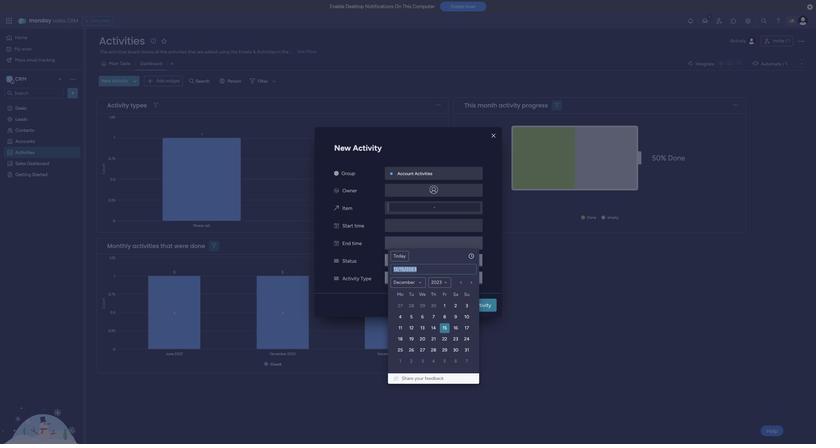 Task type: locate. For each thing, give the bounding box(es) containing it.
0 vertical spatial 7
[[433, 315, 435, 320]]

fr
[[443, 292, 447, 298]]

friday element
[[439, 291, 450, 301]]

1 right 'automate'
[[786, 61, 788, 67]]

30 button
[[429, 301, 439, 311], [451, 346, 461, 356]]

1 horizontal spatial 7
[[466, 359, 468, 364]]

5 up feedback at the right bottom of the page
[[444, 359, 446, 364]]

4 button up 11
[[396, 313, 405, 322]]

0 horizontal spatial new
[[101, 78, 111, 84]]

notifications
[[365, 4, 394, 9]]

activity types
[[107, 101, 147, 110]]

sales
[[15, 161, 26, 166]]

0 vertical spatial 2 button
[[451, 301, 461, 311]]

the right all
[[160, 49, 167, 55]]

18 button
[[396, 335, 405, 345]]

11 button
[[396, 324, 405, 333]]

5 button up feedback at the right bottom of the page
[[440, 357, 450, 367]]

0 horizontal spatial 29
[[420, 303, 425, 309]]

the right in
[[282, 49, 289, 55]]

1 horizontal spatial that
[[188, 49, 196, 55]]

v2 funnel image right progress
[[555, 103, 559, 108]]

activities for that
[[132, 242, 159, 250]]

1 vertical spatial 5
[[444, 359, 446, 364]]

crm right sales at top
[[67, 17, 78, 24]]

activities up the main table button
[[108, 49, 127, 55]]

0 horizontal spatial that
[[161, 242, 173, 250]]

see for see more
[[297, 49, 305, 54]]

activity left angle down image
[[112, 78, 128, 84]]

2023
[[431, 280, 442, 286]]

0 horizontal spatial done
[[587, 215, 597, 220]]

1 horizontal spatial this
[[464, 101, 476, 110]]

using
[[219, 49, 230, 55]]

owner
[[343, 188, 357, 194]]

start
[[343, 223, 353, 229]]

0 horizontal spatial 28
[[409, 303, 414, 309]]

1 horizontal spatial 1 button
[[440, 301, 450, 311]]

0 vertical spatial 29 button
[[418, 301, 428, 311]]

grid
[[395, 291, 473, 367]]

27 down monday element
[[398, 303, 403, 309]]

0 horizontal spatial /
[[783, 61, 785, 67]]

mass email tracking button
[[4, 55, 70, 65]]

new activity up 'group'
[[334, 143, 382, 153]]

0 vertical spatial 5 button
[[407, 313, 417, 322]]

crm inside workspace selection element
[[15, 76, 27, 82]]

1 horizontal spatial 27 button
[[418, 346, 428, 356]]

1 vertical spatial 30 button
[[451, 346, 461, 356]]

0 vertical spatial 30
[[431, 303, 437, 309]]

that left are
[[188, 49, 196, 55]]

v2 funnel image right "done"
[[212, 244, 216, 249]]

dapulse date column image for end time
[[334, 241, 339, 247]]

2 button down the 26 button
[[407, 357, 417, 367]]

enable left the now!
[[451, 4, 464, 9]]

workspace image
[[6, 76, 13, 83]]

0 vertical spatial 29
[[420, 303, 425, 309]]

0 vertical spatial crm
[[67, 17, 78, 24]]

activity down the apps image
[[731, 38, 746, 44]]

1 vertical spatial 29
[[442, 348, 447, 353]]

0 vertical spatial see
[[91, 18, 99, 23]]

search everything image
[[761, 18, 768, 24]]

0 horizontal spatial 29 button
[[418, 301, 428, 311]]

7 button down 31 button
[[462, 357, 472, 367]]

time
[[355, 223, 364, 229], [352, 241, 362, 247]]

1 horizontal spatial 29
[[442, 348, 447, 353]]

my work button
[[4, 44, 70, 54]]

option
[[0, 102, 83, 103]]

27 for the topmost 27 button
[[398, 303, 403, 309]]

see inside button
[[91, 18, 99, 23]]

0 vertical spatial 1 button
[[440, 301, 450, 311]]

autopilot image
[[753, 59, 759, 68]]

1 horizontal spatial 28
[[431, 348, 436, 353]]

0 vertical spatial 28
[[409, 303, 414, 309]]

dashboard button
[[135, 59, 167, 69]]

0 horizontal spatial crm
[[15, 76, 27, 82]]

activity type
[[343, 276, 372, 282]]

1 button down 25 button
[[396, 357, 405, 367]]

0 horizontal spatial 27 button
[[396, 301, 405, 311]]

activities inside new activity dialog
[[415, 171, 433, 176]]

1 vertical spatial time
[[352, 241, 362, 247]]

1 vertical spatial dapulse date column image
[[334, 241, 339, 247]]

see left the plans
[[91, 18, 99, 23]]

0 horizontal spatial 3 button
[[418, 357, 428, 367]]

main table
[[109, 61, 131, 66]]

27
[[398, 303, 403, 309], [420, 348, 425, 353]]

main
[[109, 61, 119, 66]]

0 horizontal spatial activities
[[108, 49, 127, 55]]

1 vertical spatial v2 funnel image
[[212, 244, 216, 249]]

4 button
[[396, 313, 405, 322], [429, 357, 439, 367]]

7 down 31 button
[[466, 359, 468, 364]]

0 vertical spatial v2 funnel image
[[555, 103, 559, 108]]

activity right create
[[473, 302, 492, 308]]

27 button
[[396, 301, 405, 311], [418, 346, 428, 356]]

december button
[[391, 278, 426, 288]]

1 vertical spatial see
[[297, 49, 305, 54]]

27 button down 20 button
[[418, 346, 428, 356]]

0 vertical spatial 3
[[466, 303, 468, 309]]

share your feedback link
[[393, 376, 474, 382]]

crm right workspace icon
[[15, 76, 27, 82]]

1 horizontal spatial more dots image
[[734, 103, 738, 108]]

the
[[160, 49, 167, 55], [231, 49, 238, 55], [282, 49, 289, 55]]

6 for right 6 button
[[455, 359, 457, 364]]

add view image
[[171, 61, 174, 66]]

0 vertical spatial 5
[[410, 315, 413, 320]]

more dots image
[[436, 244, 441, 249]]

1 vertical spatial new activity
[[334, 143, 382, 153]]

16
[[454, 326, 458, 331]]

3 button
[[462, 301, 472, 311], [418, 357, 428, 367]]

the right using
[[231, 49, 238, 55]]

1 horizontal spatial done
[[668, 154, 685, 163]]

new down main
[[101, 78, 111, 84]]

6
[[421, 315, 424, 320], [455, 359, 457, 364]]

getting started
[[15, 172, 47, 177]]

7
[[433, 315, 435, 320], [466, 359, 468, 364]]

widget
[[166, 78, 180, 84]]

1 the from the left
[[160, 49, 167, 55]]

tuesday element
[[406, 291, 417, 301]]

activities up add view 'icon'
[[168, 49, 187, 55]]

6 button
[[418, 313, 428, 322], [451, 357, 461, 367]]

14
[[431, 326, 436, 331]]

0 vertical spatial 30 button
[[429, 301, 439, 311]]

2 dapulse date column image from the top
[[334, 241, 339, 247]]

12
[[409, 326, 414, 331]]

1 vertical spatial new
[[334, 143, 351, 153]]

help
[[767, 428, 778, 435]]

29 button down 22 button
[[440, 346, 450, 356]]

30 down 23 button
[[453, 348, 459, 353]]

activities right account
[[415, 171, 433, 176]]

/ right invite
[[786, 38, 788, 44]]

0 horizontal spatial more dots image
[[436, 103, 441, 108]]

1 more dots image from the left
[[436, 103, 441, 108]]

0 horizontal spatial enable
[[330, 4, 345, 9]]

feedback
[[425, 376, 444, 382]]

29 down "wednesday" 'element'
[[420, 303, 425, 309]]

new up 'group'
[[334, 143, 351, 153]]

0 vertical spatial 6 button
[[418, 313, 428, 322]]

list box
[[0, 101, 83, 268]]

see more
[[297, 49, 317, 54]]

0 horizontal spatial see
[[91, 18, 99, 23]]

activities down the "accounts"
[[15, 150, 34, 155]]

main table button
[[99, 59, 135, 69]]

30 button down thursday element on the bottom right
[[429, 301, 439, 311]]

new activity down the main table button
[[101, 78, 128, 84]]

lottie animation element
[[0, 379, 83, 445]]

1 horizontal spatial 5
[[444, 359, 446, 364]]

time right start
[[355, 223, 364, 229]]

this month activity progress
[[464, 101, 548, 110]]

1 horizontal spatial new
[[334, 143, 351, 153]]

this
[[403, 4, 412, 9], [464, 101, 476, 110]]

month
[[478, 101, 497, 110]]

1 vertical spatial 27
[[420, 348, 425, 353]]

28 button down 21 button
[[429, 346, 439, 356]]

v2 funnel image
[[154, 103, 158, 108]]

computer
[[413, 4, 435, 9]]

1 vertical spatial 29 button
[[440, 346, 450, 356]]

dashboard down shows
[[140, 61, 162, 66]]

20
[[420, 337, 425, 342]]

apps image
[[731, 18, 737, 24]]

2 more dots image from the left
[[734, 103, 738, 108]]

new activity button
[[99, 76, 130, 86]]

28 button down the tuesday element
[[407, 301, 417, 311]]

2 for bottommost 2 button
[[410, 359, 413, 364]]

5 for the 5 button to the right
[[444, 359, 446, 364]]

0 vertical spatial new
[[101, 78, 111, 84]]

0 horizontal spatial 6 button
[[418, 313, 428, 322]]

1 dapulse date column image from the top
[[334, 223, 339, 229]]

public dashboard image
[[7, 160, 13, 167]]

1 horizontal spatial 4
[[432, 359, 435, 364]]

on
[[395, 4, 401, 9]]

29 down 22 button
[[442, 348, 447, 353]]

30 down thursday element on the bottom right
[[431, 303, 437, 309]]

v2 funnel image for monthly activities that were done
[[212, 244, 216, 249]]

0 vertical spatial /
[[786, 38, 788, 44]]

/ right 'automate'
[[783, 61, 785, 67]]

29 for the right 29 button
[[442, 348, 447, 353]]

public board image
[[7, 171, 13, 178]]

enable left desktop
[[330, 4, 345, 9]]

0 vertical spatial 27 button
[[396, 301, 405, 311]]

0 vertical spatial 4
[[399, 315, 402, 320]]

tracking
[[38, 57, 55, 63]]

2 down the 26 button
[[410, 359, 413, 364]]

7 left 8
[[433, 315, 435, 320]]

1 horizontal spatial 6
[[455, 359, 457, 364]]

workspace selection element
[[6, 75, 28, 84]]

more dots image for activity types
[[436, 103, 441, 108]]

0 vertical spatial dapulse date column image
[[334, 223, 339, 229]]

emails
[[239, 49, 252, 55]]

Search field
[[194, 77, 213, 86]]

that left were
[[161, 242, 173, 250]]

&
[[253, 49, 256, 55]]

27 button down monday element
[[396, 301, 405, 311]]

we
[[419, 292, 426, 298]]

next image
[[469, 280, 474, 286]]

close image
[[492, 133, 496, 138]]

1 right invite
[[789, 38, 791, 44]]

collapse board header image
[[800, 61, 805, 66]]

monday element
[[395, 291, 406, 301]]

0 vertical spatial dashboard
[[140, 61, 162, 66]]

4 up feedback at the right bottom of the page
[[432, 359, 435, 364]]

17
[[465, 326, 469, 331]]

3
[[466, 303, 468, 309], [421, 359, 424, 364]]

dapulse integrations image
[[688, 61, 693, 66]]

deals
[[15, 105, 26, 111]]

activity
[[499, 101, 521, 110]]

1 horizontal spatial the
[[231, 49, 238, 55]]

3 down sunday element at the bottom right of page
[[466, 303, 468, 309]]

/
[[786, 38, 788, 44], [783, 61, 785, 67]]

done left "empty"
[[587, 215, 597, 220]]

1 button down friday element
[[440, 301, 450, 311]]

5 for leftmost the 5 button
[[410, 315, 413, 320]]

done right 50%
[[668, 154, 685, 163]]

/ for automate
[[783, 61, 785, 67]]

/ inside button
[[786, 38, 788, 44]]

1 horizontal spatial enable
[[451, 4, 464, 9]]

enable inside button
[[451, 4, 464, 9]]

1 horizontal spatial 27
[[420, 348, 425, 353]]

dashboard up the started
[[27, 161, 49, 166]]

6 button up 13
[[418, 313, 428, 322]]

2 down saturday "element"
[[455, 303, 457, 309]]

see inside 'link'
[[297, 49, 305, 54]]

2 button down saturday "element"
[[451, 301, 461, 311]]

28 down the tuesday element
[[409, 303, 414, 309]]

0 horizontal spatial v2 funnel image
[[212, 244, 216, 249]]

1 vertical spatial dashboard
[[27, 161, 49, 166]]

0 vertical spatial new activity
[[101, 78, 128, 84]]

23 button
[[451, 335, 461, 345]]

29 button down "wednesday" 'element'
[[418, 301, 428, 311]]

30 button left 31 button
[[451, 346, 461, 356]]

done
[[668, 154, 685, 163], [587, 215, 597, 220]]

the activities board shows all the activities that are added using the emails & activities in the page.
[[100, 49, 301, 55]]

my
[[14, 46, 21, 52]]

1 vertical spatial 30
[[453, 348, 459, 353]]

monthly
[[107, 242, 131, 250]]

activities for board
[[108, 49, 127, 55]]

0 horizontal spatial 6
[[421, 315, 424, 320]]

3 button down sunday element at the bottom right of page
[[462, 301, 472, 311]]

v2 funnel image
[[555, 103, 559, 108], [212, 244, 216, 249]]

share your feedback
[[402, 376, 444, 382]]

6 up 13
[[421, 315, 424, 320]]

0 vertical spatial 4 button
[[396, 313, 405, 322]]

dapulse date column image left start
[[334, 223, 339, 229]]

table
[[120, 61, 131, 66]]

item
[[343, 206, 353, 211]]

activities
[[99, 34, 145, 48], [257, 49, 276, 55], [15, 150, 34, 155], [415, 171, 433, 176]]

activity inside create activity button
[[473, 302, 492, 308]]

more dots image
[[436, 103, 441, 108], [734, 103, 738, 108]]

1 horizontal spatial dashboard
[[140, 61, 162, 66]]

v2 funnel image for this month activity progress
[[555, 103, 559, 108]]

5 button up 12
[[407, 313, 417, 322]]

notifications image
[[688, 18, 694, 24]]

1 vertical spatial 7
[[466, 359, 468, 364]]

3 button up share your feedback
[[418, 357, 428, 367]]

6 down 23 button
[[455, 359, 457, 364]]

0 horizontal spatial new activity
[[101, 78, 128, 84]]

account activities
[[398, 171, 433, 176]]

see left 'more'
[[297, 49, 305, 54]]

0 horizontal spatial 3
[[421, 359, 424, 364]]

select product image
[[6, 18, 12, 24]]

time right end
[[352, 241, 362, 247]]

home button
[[4, 33, 70, 43]]

3 up share your feedback
[[421, 359, 424, 364]]

18
[[398, 337, 403, 342]]

4
[[399, 315, 402, 320], [432, 359, 435, 364]]

this left month
[[464, 101, 476, 110]]

1 vertical spatial that
[[161, 242, 173, 250]]

filter button
[[247, 76, 278, 86]]

6 button down 23 button
[[451, 357, 461, 367]]

15
[[443, 326, 447, 331]]

1 vertical spatial 3
[[421, 359, 424, 364]]

21 button
[[429, 335, 439, 345]]

1 vertical spatial 4 button
[[429, 357, 439, 367]]

lottie animation image
[[0, 379, 83, 445]]

0 vertical spatial time
[[355, 223, 364, 229]]

enable
[[330, 4, 345, 9], [451, 4, 464, 9]]

create
[[456, 302, 472, 308]]

Activities field
[[97, 34, 147, 48]]

home
[[15, 35, 27, 40]]

16 button
[[451, 324, 461, 333]]

0 horizontal spatial 2
[[410, 359, 413, 364]]

this right on
[[403, 4, 412, 9]]

activities right monthly
[[132, 242, 159, 250]]

0 horizontal spatial 7
[[433, 315, 435, 320]]

see for see plans
[[91, 18, 99, 23]]

4 up 11
[[399, 315, 402, 320]]

4 button up feedback at the right bottom of the page
[[429, 357, 439, 367]]

see
[[91, 18, 99, 23], [297, 49, 305, 54]]

1 horizontal spatial 3
[[466, 303, 468, 309]]

inbox image
[[702, 18, 709, 24]]

0 vertical spatial 27
[[398, 303, 403, 309]]

1 vertical spatial 6
[[455, 359, 457, 364]]

27 down 20 button
[[420, 348, 425, 353]]

dapulse date column image
[[334, 223, 339, 229], [334, 241, 339, 247]]

5 up 12
[[410, 315, 413, 320]]

28 down 21 button
[[431, 348, 436, 353]]

7 button up 14
[[429, 313, 439, 322]]

1 horizontal spatial new activity
[[334, 143, 382, 153]]

done
[[190, 242, 205, 250]]

1 vertical spatial /
[[783, 61, 785, 67]]

dapulse date column image left end
[[334, 241, 339, 247]]

row group
[[395, 301, 473, 367]]

new
[[101, 78, 111, 84], [334, 143, 351, 153]]



Task type: vqa. For each thing, say whether or not it's contained in the screenshot.


Task type: describe. For each thing, give the bounding box(es) containing it.
new activity inside new activity dialog
[[334, 143, 382, 153]]

list box containing deals
[[0, 101, 83, 268]]

status
[[343, 258, 357, 264]]

the
[[100, 49, 107, 55]]

share
[[402, 376, 414, 382]]

end time
[[343, 241, 362, 247]]

new inside dialog
[[334, 143, 351, 153]]

invite / 1 button
[[761, 36, 794, 46]]

help image
[[775, 18, 782, 24]]

automate
[[761, 61, 782, 67]]

6 for left 6 button
[[421, 315, 424, 320]]

invite / 1
[[773, 38, 791, 44]]

were
[[174, 242, 189, 250]]

automate / 1
[[761, 61, 788, 67]]

23
[[453, 337, 458, 342]]

enable desktop notifications on this computer
[[330, 4, 435, 9]]

/ for invite
[[786, 38, 788, 44]]

more
[[306, 49, 317, 54]]

0 horizontal spatial dashboard
[[27, 161, 49, 166]]

sales
[[53, 17, 66, 24]]

0 horizontal spatial 30
[[431, 303, 437, 309]]

50% done
[[652, 154, 685, 163]]

21
[[432, 337, 436, 342]]

dapulse date column image for start time
[[334, 223, 339, 229]]

0 horizontal spatial 7 button
[[429, 313, 439, 322]]

1 horizontal spatial 4 button
[[429, 357, 439, 367]]

31
[[465, 348, 469, 353]]

1 vertical spatial this
[[464, 101, 476, 110]]

1 vertical spatial 27 button
[[418, 346, 428, 356]]

leads
[[15, 116, 27, 122]]

enable for enable desktop notifications on this computer
[[330, 4, 345, 9]]

add time image
[[468, 253, 475, 260]]

saturday element
[[450, 291, 462, 301]]

add to favorites image
[[161, 38, 167, 44]]

person
[[227, 78, 241, 84]]

31 button
[[462, 346, 472, 356]]

2023 button
[[429, 278, 451, 288]]

13 button
[[418, 324, 428, 333]]

1 horizontal spatial 30
[[453, 348, 459, 353]]

new activity dialog
[[315, 127, 502, 317]]

activity button
[[728, 36, 759, 46]]

more dots image for this month activity progress
[[734, 103, 738, 108]]

19
[[409, 337, 414, 342]]

12 button
[[407, 324, 417, 333]]

v2 status image
[[334, 276, 339, 282]]

account
[[398, 171, 414, 176]]

0 horizontal spatial 30 button
[[429, 301, 439, 311]]

activity inside "activity" popup button
[[731, 38, 746, 44]]

see more link
[[297, 49, 317, 55]]

types
[[131, 101, 147, 110]]

new activity inside new activity button
[[101, 78, 128, 84]]

december
[[394, 280, 415, 286]]

17 button
[[462, 324, 472, 333]]

0 vertical spatial that
[[188, 49, 196, 55]]

0 vertical spatial done
[[668, 154, 685, 163]]

2 for right 2 button
[[455, 303, 457, 309]]

thursday element
[[428, 291, 439, 301]]

angle down image
[[134, 79, 137, 84]]

all
[[155, 49, 159, 55]]

row group containing 27
[[395, 301, 473, 367]]

2 the from the left
[[231, 49, 238, 55]]

work
[[22, 46, 32, 52]]

activity inside new activity button
[[112, 78, 128, 84]]

24 button
[[462, 335, 472, 345]]

v2 board relation small image
[[334, 206, 339, 211]]

activities right '&'
[[257, 49, 276, 55]]

25 button
[[396, 346, 405, 356]]

invite members image
[[716, 18, 723, 24]]

see plans
[[91, 18, 111, 23]]

c
[[8, 76, 11, 82]]

29 for the topmost 29 button
[[420, 303, 425, 309]]

v2 multiple person column image
[[334, 188, 339, 194]]

desktop
[[346, 4, 364, 9]]

11
[[399, 326, 402, 331]]

sunday element
[[462, 291, 473, 301]]

add
[[156, 78, 165, 84]]

your
[[415, 376, 424, 382]]

1 horizontal spatial 28 button
[[429, 346, 439, 356]]

14 button
[[429, 324, 439, 333]]

plans
[[100, 18, 111, 23]]

10
[[465, 315, 469, 320]]

contacts
[[15, 127, 34, 133]]

grid containing mo
[[395, 291, 473, 367]]

sales dashboard
[[15, 161, 49, 166]]

1 vertical spatial 1 button
[[396, 357, 405, 367]]

3 the from the left
[[282, 49, 289, 55]]

shows
[[141, 49, 154, 55]]

emails settings image
[[745, 18, 752, 24]]

enable now! button
[[440, 2, 487, 11]]

activity up 'group'
[[353, 143, 382, 153]]

1 horizontal spatial crm
[[67, 17, 78, 24]]

cancel
[[428, 302, 445, 308]]

enable now!
[[451, 4, 476, 9]]

0 horizontal spatial 5 button
[[407, 313, 417, 322]]

dapulse close image
[[808, 4, 813, 10]]

wednesday element
[[417, 291, 428, 301]]

13
[[421, 326, 425, 331]]

person button
[[217, 76, 245, 86]]

2 horizontal spatial activities
[[168, 49, 187, 55]]

getting
[[15, 172, 31, 177]]

board
[[128, 49, 140, 55]]

v2 search image
[[189, 78, 194, 85]]

start time
[[343, 223, 364, 229]]

8
[[443, 315, 446, 320]]

activities inside list box
[[15, 150, 34, 155]]

27 for the bottommost 27 button
[[420, 348, 425, 353]]

group
[[342, 171, 355, 176]]

activity left types in the left top of the page
[[107, 101, 129, 110]]

v2 sun image
[[334, 171, 339, 176]]

1 down friday element
[[444, 303, 446, 309]]

mo
[[397, 292, 404, 298]]

dashboard inside button
[[140, 61, 162, 66]]

integrate
[[696, 61, 715, 67]]

empty
[[608, 215, 619, 220]]

show board description image
[[150, 38, 157, 44]]

christina overa image
[[798, 16, 809, 26]]

activities up board
[[99, 34, 145, 48]]

0 vertical spatial 28 button
[[407, 301, 417, 311]]

Search in workspace field
[[14, 89, 54, 97]]

invite
[[773, 38, 785, 44]]

enable for enable now!
[[451, 4, 464, 9]]

Date field
[[391, 265, 477, 274]]

1 vertical spatial 2 button
[[407, 357, 417, 367]]

previous image
[[459, 280, 464, 286]]

new inside button
[[101, 78, 111, 84]]

activity right v2 status icon
[[343, 276, 360, 282]]

create activity
[[456, 302, 492, 308]]

1 vertical spatial 3 button
[[418, 357, 428, 367]]

1 horizontal spatial 29 button
[[440, 346, 450, 356]]

1 horizontal spatial 30 button
[[451, 346, 461, 356]]

20 button
[[418, 335, 428, 345]]

1 horizontal spatial 3 button
[[462, 301, 472, 311]]

type
[[361, 276, 372, 282]]

15 button
[[440, 324, 450, 333]]

tu
[[409, 292, 414, 298]]

1 image
[[707, 13, 713, 21]]

1 horizontal spatial 6 button
[[451, 357, 461, 367]]

1 horizontal spatial 5 button
[[440, 357, 450, 367]]

22 button
[[440, 335, 450, 345]]

mass email tracking
[[15, 57, 55, 63]]

1 vertical spatial 4
[[432, 359, 435, 364]]

1 vertical spatial 28
[[431, 348, 436, 353]]

started
[[32, 172, 47, 177]]

1 down 25 button
[[400, 359, 402, 364]]

1 horizontal spatial 7 button
[[462, 357, 472, 367]]

v2 status image
[[334, 258, 339, 264]]

add widget
[[156, 78, 180, 84]]

1 vertical spatial done
[[587, 215, 597, 220]]

monthly activities that were done
[[107, 242, 205, 250]]

time for start time
[[355, 223, 364, 229]]

arrow down image
[[270, 77, 278, 85]]

sa
[[453, 292, 459, 298]]

now!
[[466, 4, 476, 9]]

added
[[205, 49, 218, 55]]

time for end time
[[352, 241, 362, 247]]

0 vertical spatial this
[[403, 4, 412, 9]]

1 horizontal spatial 2 button
[[451, 301, 461, 311]]



